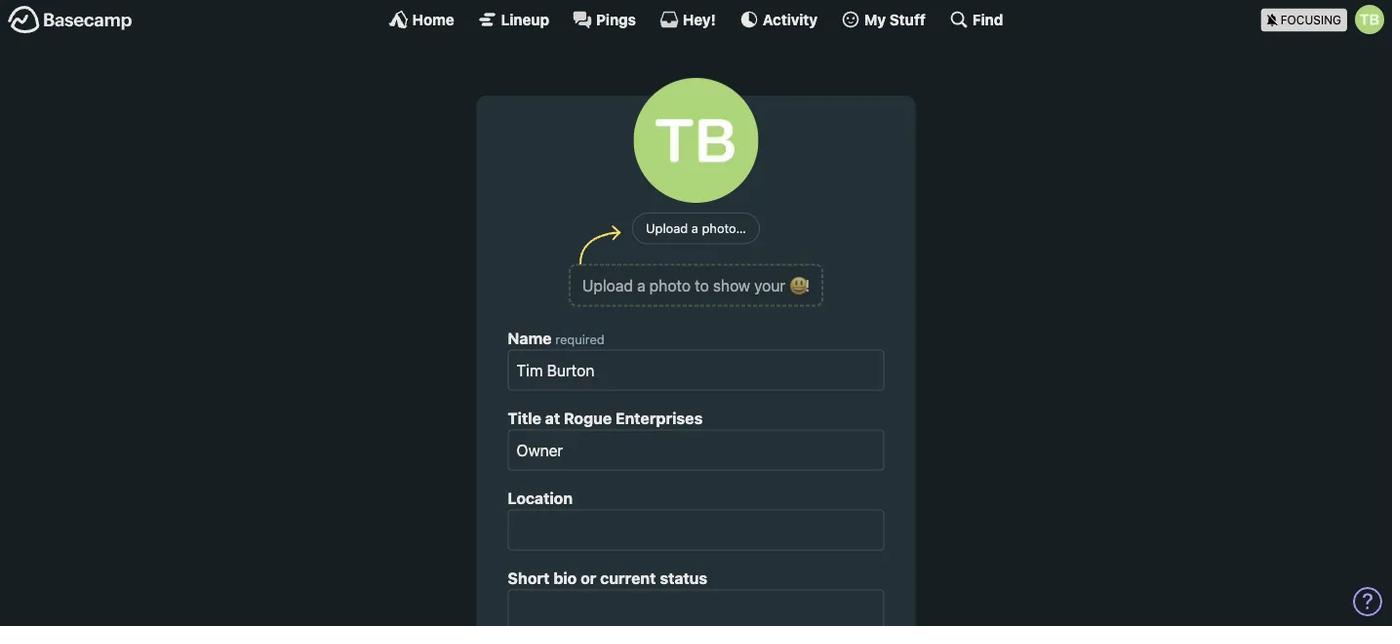 Task type: describe. For each thing, give the bounding box(es) containing it.
pings button
[[573, 10, 636, 29]]

upload a photo… button
[[632, 213, 760, 244]]

find button
[[949, 10, 1003, 29]]

a for photo
[[637, 276, 645, 295]]

switch accounts image
[[8, 5, 133, 35]]

current
[[600, 569, 656, 587]]

short
[[508, 569, 550, 587]]

home
[[412, 11, 454, 28]]

tim burton image
[[634, 78, 759, 203]]

status
[[660, 569, 708, 587]]

hey!
[[683, 11, 716, 28]]

show
[[713, 276, 750, 295]]

stuff
[[890, 11, 926, 28]]

pings
[[596, 11, 636, 28]]

Short bio or current status text field
[[508, 590, 884, 626]]

Title at Rogue Enterprises text field
[[508, 430, 884, 471]]

upload a photo to show your 😃!
[[582, 276, 810, 295]]

bio
[[553, 569, 577, 587]]

find
[[973, 11, 1003, 28]]

upload for upload a photo to show your 😃!
[[582, 276, 633, 295]]



Task type: vqa. For each thing, say whether or not it's contained in the screenshot.
Table
no



Task type: locate. For each thing, give the bounding box(es) containing it.
location
[[508, 489, 573, 507]]

title
[[508, 409, 541, 427]]

my stuff button
[[841, 10, 926, 29]]

my
[[864, 11, 886, 28]]

a for photo…
[[692, 221, 698, 236]]

my stuff
[[864, 11, 926, 28]]

0 horizontal spatial a
[[637, 276, 645, 295]]

upload
[[646, 221, 688, 236], [582, 276, 633, 295]]

a left photo
[[637, 276, 645, 295]]

upload a photo…
[[646, 221, 746, 236]]

focusing
[[1281, 13, 1341, 27]]

a inside button
[[692, 221, 698, 236]]

to
[[695, 276, 709, 295]]

lineup link
[[478, 10, 549, 29]]

main element
[[0, 0, 1392, 38]]

0 vertical spatial a
[[692, 221, 698, 236]]

a
[[692, 221, 698, 236], [637, 276, 645, 295]]

at
[[545, 409, 560, 427]]

1 vertical spatial a
[[637, 276, 645, 295]]

activity
[[763, 11, 818, 28]]

upload left "photo…"
[[646, 221, 688, 236]]

short bio or current status
[[508, 569, 708, 587]]

activity link
[[739, 10, 818, 29]]

tim burton image
[[1355, 5, 1384, 34]]

1 horizontal spatial a
[[692, 221, 698, 236]]

required
[[555, 332, 605, 346]]

name
[[508, 329, 552, 347]]

photo
[[649, 276, 691, 295]]

title at rogue enterprises
[[508, 409, 703, 427]]

Location text field
[[508, 510, 884, 551]]

1 horizontal spatial upload
[[646, 221, 688, 236]]

a left "photo…"
[[692, 221, 698, 236]]

name required
[[508, 329, 605, 347]]

0 horizontal spatial upload
[[582, 276, 633, 295]]

None text field
[[508, 350, 884, 391]]

lineup
[[501, 11, 549, 28]]

home link
[[389, 10, 454, 29]]

your
[[754, 276, 785, 295]]

0 vertical spatial upload
[[646, 221, 688, 236]]

😃!
[[790, 276, 810, 295]]

hey! button
[[659, 10, 716, 29]]

focusing button
[[1261, 0, 1392, 38]]

1 vertical spatial upload
[[582, 276, 633, 295]]

upload for upload a photo…
[[646, 221, 688, 236]]

upload up required
[[582, 276, 633, 295]]

photo…
[[702, 221, 746, 236]]

enterprises
[[615, 409, 703, 427]]

rogue
[[564, 409, 612, 427]]

upload inside button
[[646, 221, 688, 236]]

or
[[581, 569, 596, 587]]



